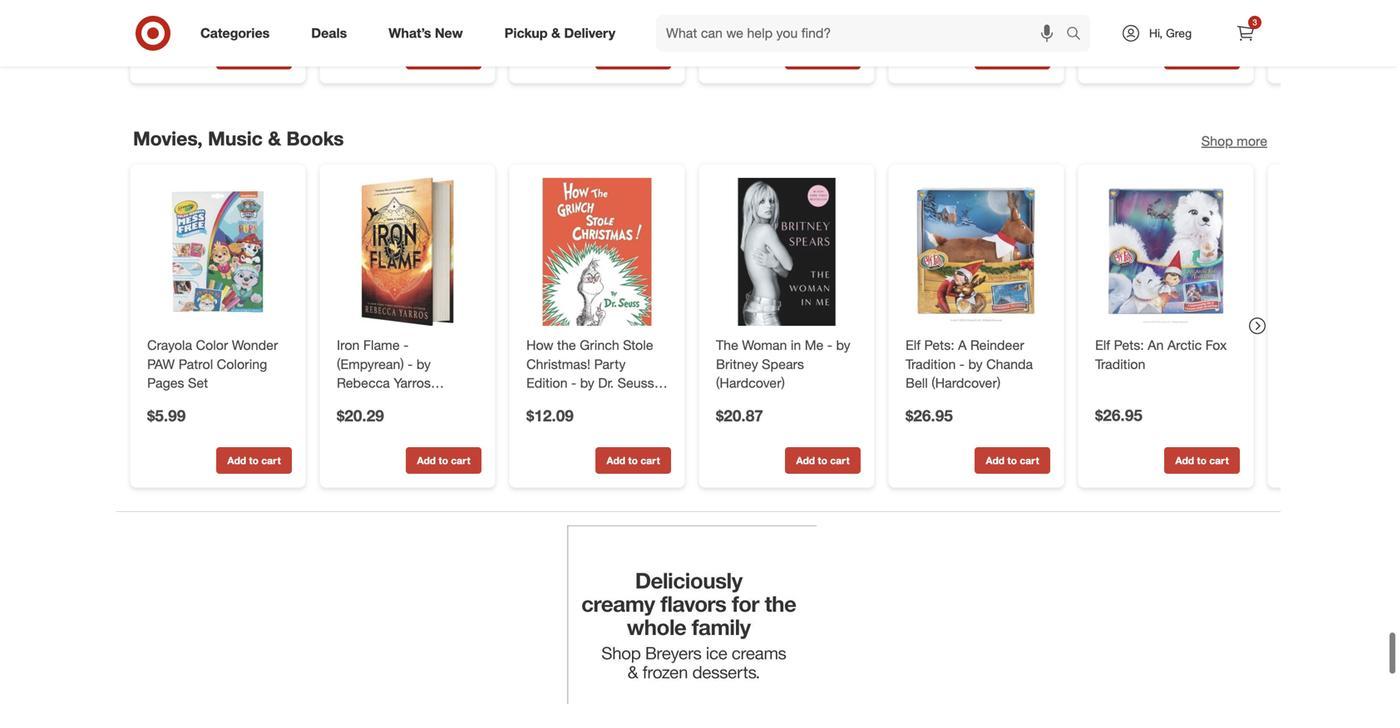 Task type: describe. For each thing, give the bounding box(es) containing it.
what's new
[[389, 25, 463, 41]]

add to cart for the woman in me - by britney spears (hardcover)
[[796, 453, 850, 465]]

3
[[1253, 17, 1257, 27]]

(hardcover) inside how the grinch stole christmas! party edition - by dr. seuss (hardcover) $12.09
[[526, 393, 595, 409]]

1 horizontal spatial $10 target giftcard with $40 health & beauty purchase
[[1095, 13, 1239, 40]]

- up yarros
[[408, 355, 413, 371]]

how the grinch stole christmas! party edition - by dr. seuss (hardcover) link
[[526, 334, 668, 409]]

grinch
[[580, 336, 619, 352]]

add for elf pets: a reindeer tradition - by chanda bell (hardcover)
[[986, 453, 1005, 465]]

add to cart button for how the grinch stole christmas! party edition - by dr. seuss (hardcover)
[[595, 446, 671, 472]]

elf pets: an arctic fox tradition
[[1095, 336, 1227, 371]]

0 horizontal spatial purchase
[[789, 28, 830, 40]]

to for how the grinch stole christmas! party edition - by dr. seuss (hardcover)
[[628, 453, 638, 465]]

1 horizontal spatial with
[[1201, 13, 1220, 25]]

cart for crayola color wonder paw patrol coloring pages set
[[261, 453, 281, 465]]

what's new link
[[374, 15, 484, 52]]

add for iron flame - (empyrean) - by rebecca yarros (hardcover)
[[417, 453, 436, 465]]

christmas!
[[526, 355, 590, 371]]

edition
[[526, 374, 568, 390]]

hi,
[[1149, 26, 1163, 40]]

how the grinch stole christmas! party edition - by dr. seuss (hardcover) image
[[523, 176, 671, 324]]

by inside how the grinch stole christmas! party edition - by dr. seuss (hardcover) $12.09
[[580, 374, 594, 390]]

$5.99
[[147, 405, 186, 424]]

delivery
[[564, 25, 615, 41]]

tradition inside elf pets: a reindeer tradition - by chanda bell (hardcover)
[[906, 355, 956, 371]]

music
[[208, 125, 263, 148]]

search
[[1059, 27, 1099, 43]]

pickup
[[505, 25, 548, 41]]

advertisement region
[[567, 524, 817, 704]]

add for elf pets: an arctic fox tradition
[[1175, 453, 1194, 465]]

tradition inside elf pets: an arctic fox tradition
[[1095, 355, 1145, 371]]

an
[[1148, 336, 1164, 352]]

movies,
[[133, 125, 203, 148]]

elf pets: an arctic fox tradition link
[[1095, 334, 1237, 372]]

fox
[[1206, 336, 1227, 352]]

1 horizontal spatial target
[[1131, 13, 1158, 25]]

- inside how the grinch stole christmas! party edition - by dr. seuss (hardcover) $12.09
[[571, 374, 576, 390]]

pages
[[147, 374, 184, 390]]

new
[[435, 25, 463, 41]]

deals link
[[297, 15, 368, 52]]

shop more
[[1202, 131, 1267, 147]]

add to cart for crayola color wonder paw patrol coloring pages set
[[227, 453, 281, 465]]

cart for elf pets: an arctic fox tradition
[[1209, 453, 1229, 465]]

$26.95 for elf pets: an arctic fox tradition
[[1095, 404, 1143, 423]]

coloring
[[217, 355, 267, 371]]

reindeer
[[970, 336, 1024, 352]]

spears
[[762, 355, 804, 371]]

by inside iron flame - (empyrean) - by rebecca yarros (hardcover) $20.29
[[417, 355, 431, 371]]

(empyrean)
[[337, 355, 404, 371]]

categories link
[[186, 15, 290, 52]]

(hardcover) inside iron flame - (empyrean) - by rebecca yarros (hardcover) $20.29
[[337, 393, 406, 409]]

how the grinch stole christmas! party edition - by dr. seuss (hardcover) $12.09
[[526, 336, 654, 424]]

britney
[[716, 355, 758, 371]]

add to cart button for iron flame - (empyrean) - by rebecca yarros (hardcover)
[[406, 446, 482, 472]]

bell
[[906, 374, 928, 390]]

crayola color wonder paw patrol coloring pages set link
[[147, 334, 289, 391]]

(hardcover) inside the woman in me - by britney spears (hardcover)
[[716, 374, 785, 390]]

wonder
[[232, 336, 278, 352]]

cart for the woman in me - by britney spears (hardcover)
[[830, 453, 850, 465]]

add for how the grinch stole christmas! party edition - by dr. seuss (hardcover)
[[607, 453, 625, 465]]

1 horizontal spatial $10 target giftcard with $40 health & beauty purchase button
[[1095, 12, 1240, 40]]

by inside elf pets: a reindeer tradition - by chanda bell (hardcover)
[[968, 355, 983, 371]]

greg
[[1166, 26, 1192, 40]]

categories
[[200, 25, 270, 41]]

1 horizontal spatial health
[[1095, 27, 1123, 40]]

0 horizontal spatial $40
[[843, 13, 859, 26]]

add to cart for elf pets: an arctic fox tradition
[[1175, 453, 1229, 465]]

$12.09
[[526, 405, 574, 424]]



Task type: locate. For each thing, give the bounding box(es) containing it.
1 horizontal spatial purchase
[[1168, 27, 1209, 40]]

color
[[196, 336, 228, 352]]

elf pets: a reindeer tradition - by chanda bell (hardcover)
[[906, 336, 1033, 390]]

0 horizontal spatial $10
[[733, 13, 749, 26]]

iron flame - (empyrean) - by rebecca yarros (hardcover) $20.29
[[337, 336, 431, 424]]

shop more button
[[1202, 130, 1267, 149]]

(hardcover) down edition
[[526, 393, 595, 409]]

to for elf pets: a reindeer tradition - by chanda bell (hardcover)
[[1007, 453, 1017, 465]]

0 horizontal spatial pets:
[[924, 336, 954, 352]]

pets: for a
[[924, 336, 954, 352]]

pickup & delivery
[[505, 25, 615, 41]]

add to cart button
[[595, 41, 671, 68], [785, 41, 861, 68], [975, 41, 1050, 68], [216, 446, 292, 472], [406, 446, 482, 472], [595, 446, 671, 472], [785, 446, 861, 472], [975, 446, 1050, 472], [1164, 446, 1240, 472]]

$20.87
[[716, 405, 763, 424]]

$26.95 for elf pets: a reindeer tradition - by chanda bell (hardcover)
[[906, 405, 953, 424]]

cart
[[641, 48, 660, 61], [830, 48, 850, 61], [1020, 48, 1039, 61], [261, 453, 281, 465], [451, 453, 470, 465], [641, 453, 660, 465], [830, 453, 850, 465], [1020, 453, 1039, 465], [1209, 453, 1229, 465]]

add for crayola color wonder paw patrol coloring pages set
[[227, 453, 246, 465]]

by left dr.
[[580, 374, 594, 390]]

elf left an
[[1095, 336, 1110, 352]]

1 $26.95 from the left
[[1095, 404, 1143, 423]]

by
[[836, 336, 850, 352], [417, 355, 431, 371], [968, 355, 983, 371], [580, 374, 594, 390]]

2 tradition from the left
[[1095, 355, 1145, 371]]

deals
[[311, 25, 347, 41]]

target
[[1131, 13, 1158, 25], [751, 13, 779, 26]]

rebecca
[[337, 374, 390, 390]]

the woman in me - by britney spears (hardcover) image
[[713, 176, 861, 324], [713, 176, 861, 324]]

crayola color wonder paw patrol coloring pages set image
[[144, 176, 292, 324], [144, 176, 292, 324]]

$26.95 down bell
[[906, 405, 953, 424]]

cart for how the grinch stole christmas! party edition - by dr. seuss (hardcover)
[[641, 453, 660, 465]]

iron flame - (empyrean) - by rebecca yarros (hardcover) image
[[333, 176, 482, 324]]

1 pets: from the left
[[924, 336, 954, 352]]

by right me
[[836, 336, 850, 352]]

add to cart button for crayola color wonder paw patrol coloring pages set
[[216, 446, 292, 472]]

to for the woman in me - by britney spears (hardcover)
[[818, 453, 827, 465]]

party
[[594, 355, 626, 371]]

giftcard
[[1161, 13, 1199, 25], [782, 13, 819, 26]]

add to cart for iron flame - (empyrean) - by rebecca yarros (hardcover)
[[417, 453, 470, 465]]

$20.29
[[337, 405, 384, 424]]

$10 target giftcard with $40 health & beauty purchase button
[[1095, 12, 1240, 40], [716, 13, 861, 40]]

0 horizontal spatial beauty
[[755, 28, 786, 40]]

add to cart button for elf pets: an arctic fox tradition
[[1164, 446, 1240, 472]]

arctic
[[1167, 336, 1202, 352]]

1 horizontal spatial pets:
[[1114, 336, 1144, 352]]

dr.
[[598, 374, 614, 390]]

- down "christmas!"
[[571, 374, 576, 390]]

add to cart for how the grinch stole christmas! party edition - by dr. seuss (hardcover)
[[607, 453, 660, 465]]

to
[[628, 48, 638, 61], [818, 48, 827, 61], [1007, 48, 1017, 61], [249, 453, 259, 465], [439, 453, 448, 465], [628, 453, 638, 465], [818, 453, 827, 465], [1007, 453, 1017, 465], [1197, 453, 1207, 465]]

chanda
[[986, 355, 1033, 371]]

0 horizontal spatial $10 target giftcard with $40 health & beauty purchase
[[716, 13, 859, 40]]

the
[[716, 336, 738, 352]]

-
[[403, 336, 409, 352], [827, 336, 832, 352], [408, 355, 413, 371], [960, 355, 965, 371], [571, 374, 576, 390]]

the woman in me - by britney spears (hardcover)
[[716, 336, 850, 390]]

set
[[188, 374, 208, 390]]

3 link
[[1227, 15, 1264, 52]]

1 tradition from the left
[[906, 355, 956, 371]]

iron flame - (empyrean) - by rebecca yarros (hardcover) link
[[337, 334, 478, 409]]

patrol
[[179, 355, 213, 371]]

with
[[1201, 13, 1220, 25], [822, 13, 841, 26]]

me
[[805, 336, 824, 352]]

- down 'a'
[[960, 355, 965, 371]]

what's
[[389, 25, 431, 41]]

purchase
[[1168, 27, 1209, 40], [789, 28, 830, 40]]

elf pets: a reindeer tradition - by chanda bell (hardcover) link
[[906, 334, 1047, 391]]

movies, music & books
[[133, 125, 344, 148]]

2 pets: from the left
[[1114, 336, 1144, 352]]

0 horizontal spatial with
[[822, 13, 841, 26]]

to for iron flame - (empyrean) - by rebecca yarros (hardcover)
[[439, 453, 448, 465]]

elf up bell
[[906, 336, 921, 352]]

cart for elf pets: a reindeer tradition - by chanda bell (hardcover)
[[1020, 453, 1039, 465]]

1 horizontal spatial $10
[[1112, 13, 1128, 25]]

flame
[[363, 336, 400, 352]]

to for elf pets: an arctic fox tradition
[[1197, 453, 1207, 465]]

pets:
[[924, 336, 954, 352], [1114, 336, 1144, 352]]

elf
[[906, 336, 921, 352], [1095, 336, 1110, 352]]

hi, greg
[[1149, 26, 1192, 40]]

(hardcover) down rebecca
[[337, 393, 406, 409]]

pets: left an
[[1114, 336, 1144, 352]]

add to cart
[[607, 48, 660, 61], [796, 48, 850, 61], [986, 48, 1039, 61], [227, 453, 281, 465], [417, 453, 470, 465], [607, 453, 660, 465], [796, 453, 850, 465], [986, 453, 1039, 465], [1175, 453, 1229, 465]]

0 horizontal spatial health
[[716, 28, 743, 40]]

0 horizontal spatial tradition
[[906, 355, 956, 371]]

1 horizontal spatial giftcard
[[1161, 13, 1199, 25]]

elf for elf pets: a reindeer tradition - by chanda bell (hardcover)
[[906, 336, 921, 352]]

add to cart button for elf pets: a reindeer tradition - by chanda bell (hardcover)
[[975, 446, 1050, 472]]

by down reindeer
[[968, 355, 983, 371]]

$40
[[1223, 13, 1239, 25], [843, 13, 859, 26]]

how
[[526, 336, 553, 352]]

add to cart for elf pets: a reindeer tradition - by chanda bell (hardcover)
[[986, 453, 1039, 465]]

pets: left 'a'
[[924, 336, 954, 352]]

- right flame
[[403, 336, 409, 352]]

in
[[791, 336, 801, 352]]

more
[[1237, 131, 1267, 147]]

search button
[[1059, 15, 1099, 55]]

pets: inside elf pets: an arctic fox tradition
[[1114, 336, 1144, 352]]

- right me
[[827, 336, 832, 352]]

1 horizontal spatial tradition
[[1095, 355, 1145, 371]]

elf for elf pets: an arctic fox tradition
[[1095, 336, 1110, 352]]

0 horizontal spatial giftcard
[[782, 13, 819, 26]]

- inside elf pets: a reindeer tradition - by chanda bell (hardcover)
[[960, 355, 965, 371]]

0 horizontal spatial target
[[751, 13, 779, 26]]

(hardcover) down 'a'
[[932, 374, 1001, 390]]

a
[[958, 336, 967, 352]]

crayola color wonder paw patrol coloring pages set
[[147, 336, 278, 390]]

add
[[607, 48, 625, 61], [796, 48, 815, 61], [986, 48, 1005, 61], [227, 453, 246, 465], [417, 453, 436, 465], [607, 453, 625, 465], [796, 453, 815, 465], [986, 453, 1005, 465], [1175, 453, 1194, 465]]

elf pets: a reindeer tradition - by chanda bell (hardcover) image
[[902, 176, 1050, 324], [902, 176, 1050, 324]]

tradition
[[906, 355, 956, 371], [1095, 355, 1145, 371]]

the
[[557, 336, 576, 352]]

$26.95 down elf pets: an arctic fox tradition
[[1095, 404, 1143, 423]]

books
[[286, 125, 344, 148]]

$10 target giftcard with $40 health & beauty purchase
[[1095, 13, 1239, 40], [716, 13, 859, 40]]

shop
[[1202, 131, 1233, 147]]

pets: inside elf pets: a reindeer tradition - by chanda bell (hardcover)
[[924, 336, 954, 352]]

2 $26.95 from the left
[[906, 405, 953, 424]]

0 horizontal spatial $26.95
[[906, 405, 953, 424]]

1 horizontal spatial $40
[[1223, 13, 1239, 25]]

add to cart button for the woman in me - by britney spears (hardcover)
[[785, 446, 861, 472]]

to for crayola color wonder paw patrol coloring pages set
[[249, 453, 259, 465]]

by inside the woman in me - by britney spears (hardcover)
[[836, 336, 850, 352]]

paw
[[147, 355, 175, 371]]

2 elf from the left
[[1095, 336, 1110, 352]]

seuss
[[618, 374, 654, 390]]

pickup & delivery link
[[490, 15, 636, 52]]

$26.95
[[1095, 404, 1143, 423], [906, 405, 953, 424]]

- inside the woman in me - by britney spears (hardcover)
[[827, 336, 832, 352]]

(hardcover)
[[716, 374, 785, 390], [932, 374, 1001, 390], [337, 393, 406, 409], [526, 393, 595, 409]]

0 horizontal spatial $10 target giftcard with $40 health & beauty purchase button
[[716, 13, 861, 40]]

health
[[1095, 27, 1123, 40], [716, 28, 743, 40]]

add for the woman in me - by britney spears (hardcover)
[[796, 453, 815, 465]]

(hardcover) inside elf pets: a reindeer tradition - by chanda bell (hardcover)
[[932, 374, 1001, 390]]

&
[[551, 25, 560, 41], [1125, 27, 1132, 40], [746, 28, 752, 40], [268, 125, 281, 148]]

0 horizontal spatial elf
[[906, 336, 921, 352]]

(hardcover) down britney
[[716, 374, 785, 390]]

elf pets: an arctic fox tradition image
[[1092, 176, 1240, 324], [1092, 176, 1240, 324]]

1 elf from the left
[[906, 336, 921, 352]]

pets: for an
[[1114, 336, 1144, 352]]

What can we help you find? suggestions appear below search field
[[656, 15, 1070, 52]]

1 horizontal spatial elf
[[1095, 336, 1110, 352]]

1 horizontal spatial $26.95
[[1095, 404, 1143, 423]]

the woman in me - by britney spears (hardcover) link
[[716, 334, 857, 391]]

stole
[[623, 336, 653, 352]]

crayola
[[147, 336, 192, 352]]

woman
[[742, 336, 787, 352]]

iron
[[337, 336, 360, 352]]

1 horizontal spatial beauty
[[1134, 27, 1165, 40]]

elf inside elf pets: a reindeer tradition - by chanda bell (hardcover)
[[906, 336, 921, 352]]

elf inside elf pets: an arctic fox tradition
[[1095, 336, 1110, 352]]

by up yarros
[[417, 355, 431, 371]]

cart for iron flame - (empyrean) - by rebecca yarros (hardcover)
[[451, 453, 470, 465]]

yarros
[[394, 374, 431, 390]]

beauty
[[1134, 27, 1165, 40], [755, 28, 786, 40]]



Task type: vqa. For each thing, say whether or not it's contained in the screenshot.
- in the the How the Grinch Stole Christmas! Party Edition - by Dr. Seuss (Hardcover) $12.09
yes



